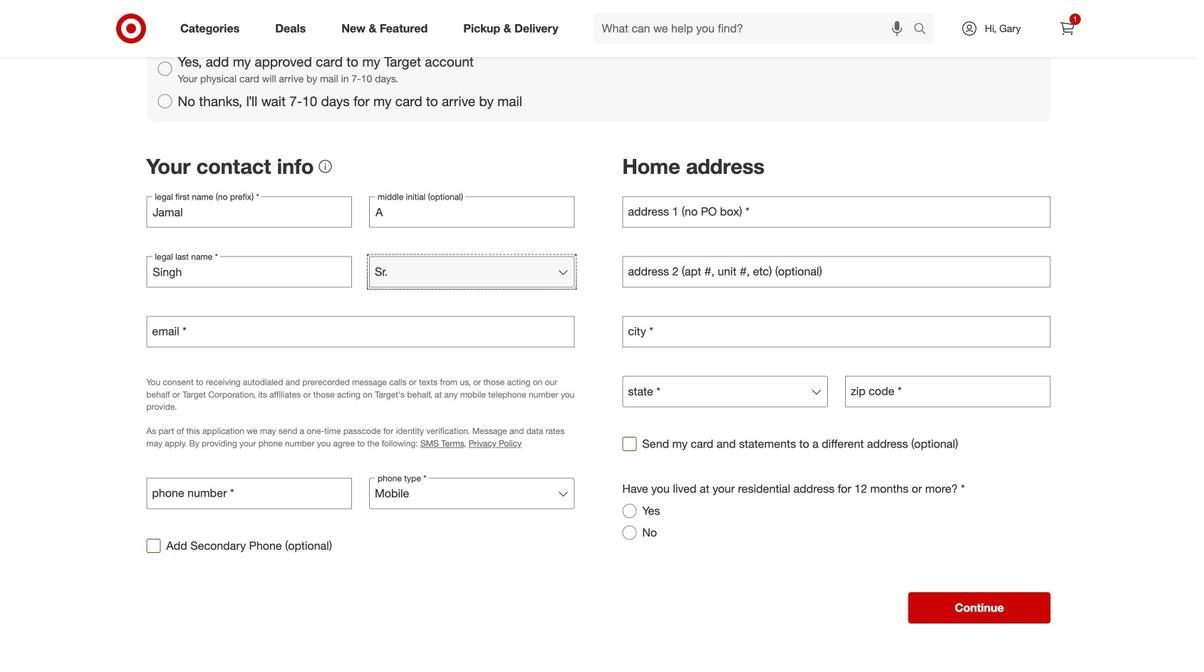 Task type: describe. For each thing, give the bounding box(es) containing it.
What can we help you find? suggestions appear below search field
[[594, 13, 918, 44]]



Task type: vqa. For each thing, say whether or not it's contained in the screenshot.
the left Delivery
no



Task type: locate. For each thing, give the bounding box(es) containing it.
None text field
[[369, 197, 575, 228], [623, 197, 1051, 228], [623, 316, 1051, 348], [369, 197, 575, 228], [623, 197, 1051, 228], [623, 316, 1051, 348]]

None radio
[[158, 62, 172, 76]]

None checkbox
[[146, 539, 161, 553]]

None telephone field
[[146, 478, 352, 509]]

None checkbox
[[623, 437, 637, 451]]

None radio
[[158, 94, 172, 108], [623, 504, 637, 518], [623, 526, 637, 540], [158, 94, 172, 108], [623, 504, 637, 518], [623, 526, 637, 540]]

None text field
[[146, 197, 352, 228], [146, 256, 352, 288], [623, 256, 1051, 288], [146, 316, 575, 348], [846, 376, 1051, 408], [146, 197, 352, 228], [146, 256, 352, 288], [623, 256, 1051, 288], [146, 316, 575, 348], [846, 376, 1051, 408]]



